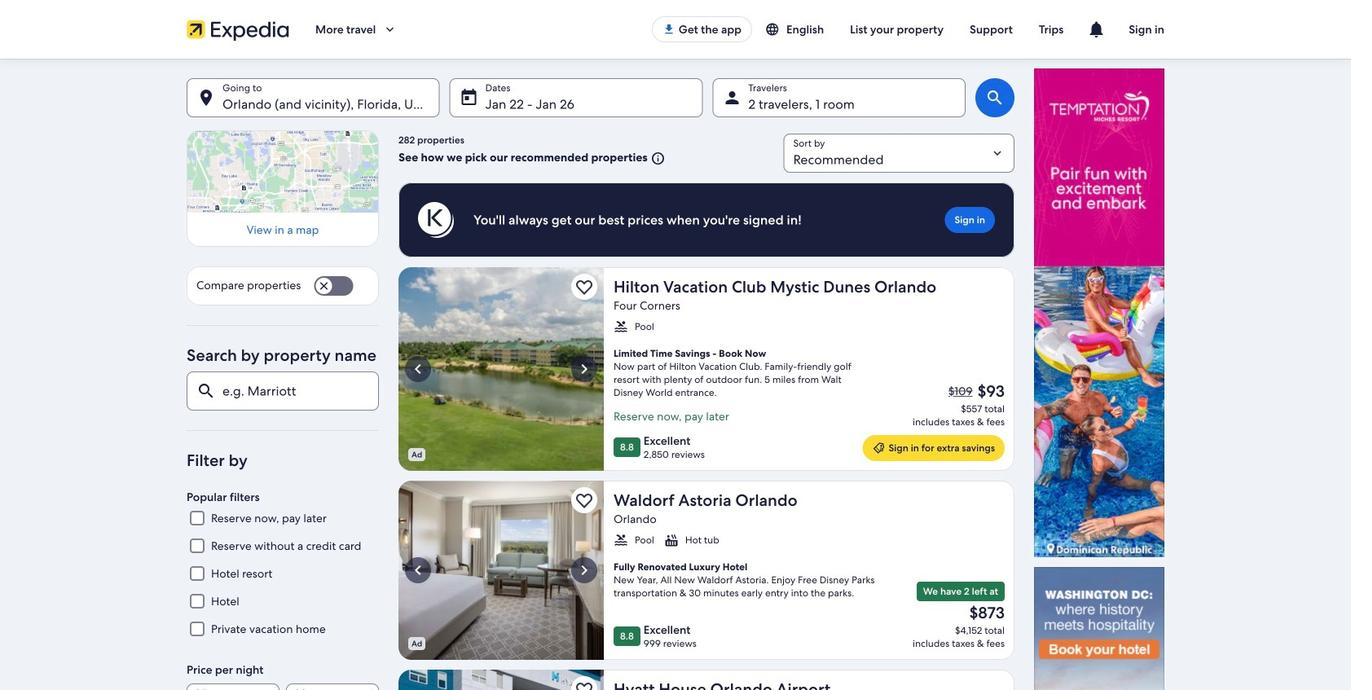 Task type: locate. For each thing, give the bounding box(es) containing it.
exterior image
[[399, 481, 604, 660]]

show previous image for waldorf astoria orlando image
[[409, 561, 428, 581]]

expedia logo image
[[187, 18, 289, 41]]

small image
[[766, 22, 787, 37], [648, 151, 666, 166], [614, 533, 629, 548], [664, 533, 679, 548]]

more travel image
[[383, 22, 397, 37]]

show previous image for hilton vacation club mystic dunes orlando image
[[409, 360, 428, 379]]

Save Hilton Vacation Club Mystic Dunes Orlando to a trip checkbox
[[572, 274, 598, 300]]

small image
[[614, 320, 629, 334]]

Save Hyatt House Orlando Airport to a trip checkbox
[[572, 677, 598, 691]]

show next image for waldorf astoria orlando image
[[575, 561, 594, 581]]



Task type: describe. For each thing, give the bounding box(es) containing it.
terrace/patio image
[[399, 670, 604, 691]]

search image
[[986, 88, 1005, 108]]

pool image
[[399, 267, 604, 471]]

leading image
[[873, 442, 886, 455]]

download the app button image
[[663, 23, 676, 36]]

Save Waldorf Astoria Orlando to a trip checkbox
[[572, 488, 598, 514]]

communication center icon image
[[1087, 20, 1107, 39]]

show next image for hilton vacation club mystic dunes orlando image
[[575, 360, 594, 379]]

static map image image
[[187, 130, 379, 213]]



Task type: vqa. For each thing, say whether or not it's contained in the screenshot.
tab list
no



